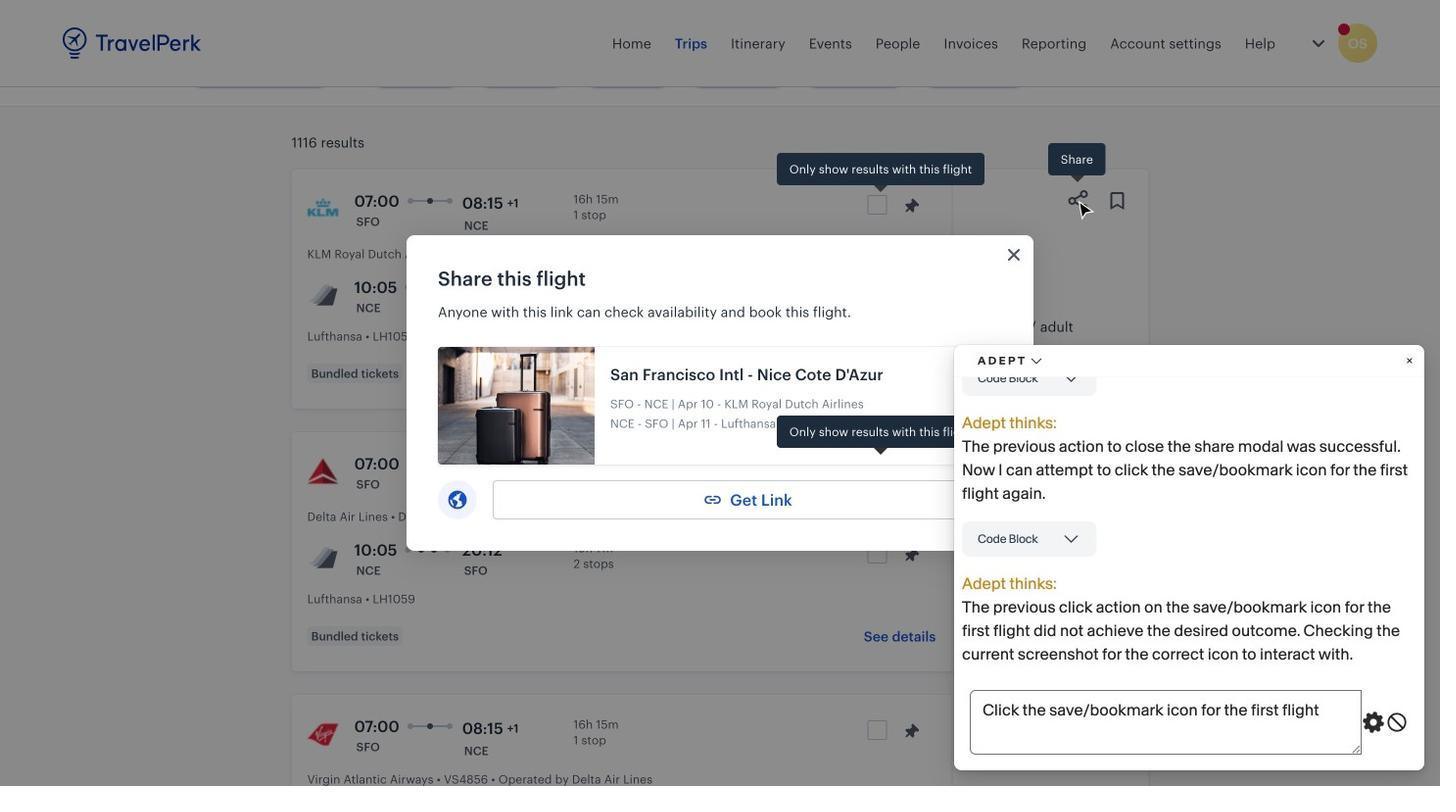 Task type: vqa. For each thing, say whether or not it's contained in the screenshot.
Depart TEXT FIELD
no



Task type: locate. For each thing, give the bounding box(es) containing it.
tooltip
[[1049, 143, 1106, 185], [777, 153, 985, 195], [777, 416, 985, 458]]

lufthansa image
[[307, 279, 339, 311]]

modalheader element
[[407, 235, 1034, 290]]

lufthansa image
[[307, 542, 339, 573]]

modalbody element
[[407, 290, 1034, 551]]

To search field
[[506, 0, 704, 31]]

delta air lines image
[[307, 456, 339, 487]]



Task type: describe. For each thing, give the bounding box(es) containing it.
klm royal dutch airlines image
[[307, 193, 339, 224]]

virgin atlantic airways image
[[307, 718, 339, 750]]



